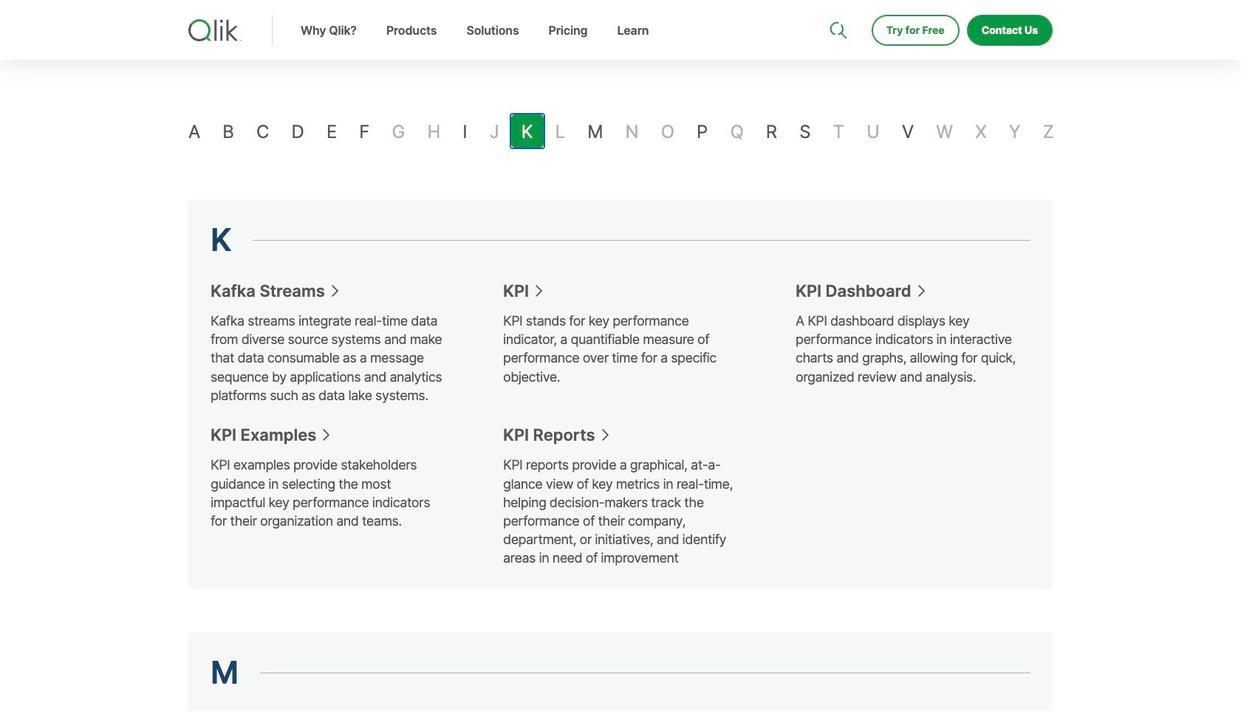 Task type: describe. For each thing, give the bounding box(es) containing it.
login image
[[1006, 0, 1018, 12]]

company image
[[917, 0, 929, 12]]



Task type: locate. For each thing, give the bounding box(es) containing it.
support image
[[831, 0, 843, 12]]

qlik image
[[188, 19, 242, 41]]



Task type: vqa. For each thing, say whether or not it's contained in the screenshot.
Qlik image
yes



